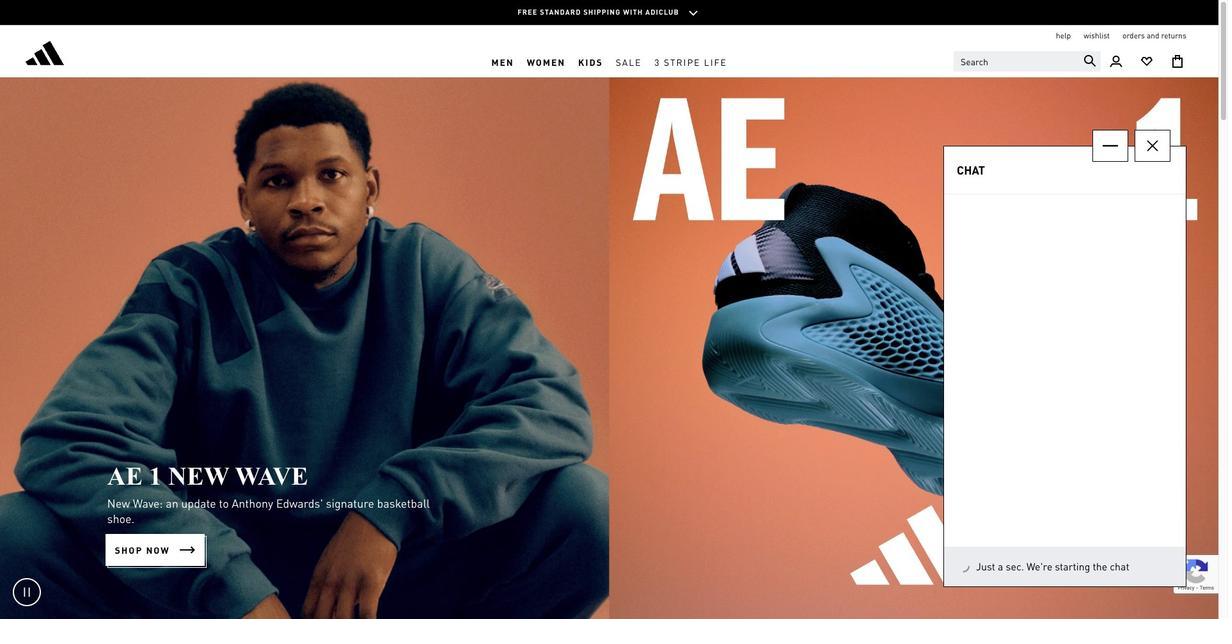 Task type: vqa. For each thing, say whether or not it's contained in the screenshot.
"Poor"
no



Task type: locate. For each thing, give the bounding box(es) containing it.
stripe
[[664, 56, 701, 67]]

wishlist
[[1084, 31, 1110, 40]]

anthony
[[232, 496, 273, 510]]

main navigation element
[[291, 47, 927, 77]]

now
[[146, 544, 170, 556]]

sale link
[[610, 47, 648, 77]]

free
[[518, 8, 538, 17]]

orders and returns
[[1123, 31, 1187, 40]]

just a sec. we're starting the chat
[[976, 560, 1130, 573]]

women
[[527, 56, 566, 67]]

ae
[[107, 462, 143, 491]]

Search field
[[954, 51, 1101, 72]]

shop now
[[115, 544, 170, 556]]

update
[[181, 496, 216, 510]]

3
[[655, 56, 661, 67]]

shop now link
[[105, 534, 205, 566]]

1
[[149, 462, 162, 491]]

just
[[976, 560, 996, 573]]

3 stripe life
[[655, 56, 727, 67]]

wishlist link
[[1084, 31, 1110, 41]]

and
[[1147, 31, 1160, 40]]

edwards'
[[276, 496, 323, 510]]

3 stripe life link
[[648, 47, 734, 77]]

chat
[[1110, 560, 1130, 573]]

new
[[168, 462, 229, 491]]

men link
[[485, 47, 521, 77]]

wave
[[235, 462, 308, 491]]

with
[[623, 8, 643, 17]]



Task type: describe. For each thing, give the bounding box(es) containing it.
shipping
[[584, 8, 621, 17]]

adiclub
[[646, 8, 679, 17]]

starting
[[1055, 560, 1091, 573]]

help
[[1056, 31, 1071, 40]]

ae 1 new wave new wave: an update to anthony edwards' signature basketball shoe.
[[107, 462, 430, 526]]

a
[[998, 560, 1004, 573]]

shoe.
[[107, 511, 135, 526]]

new
[[107, 496, 130, 510]]

men
[[492, 56, 514, 67]]

kids
[[578, 56, 603, 67]]

the
[[1093, 560, 1108, 573]]

an
[[166, 496, 178, 510]]

wave:
[[133, 496, 163, 510]]

chat
[[957, 163, 985, 177]]

basketball
[[377, 496, 430, 510]]

orders and returns link
[[1123, 31, 1187, 41]]

life
[[704, 56, 727, 67]]

shop
[[115, 544, 143, 556]]

sec.
[[1006, 560, 1024, 573]]

sale
[[616, 56, 642, 67]]

returns
[[1162, 31, 1187, 40]]

free standard shipping with adiclub
[[518, 8, 679, 17]]

kids link
[[572, 47, 610, 77]]

we're
[[1027, 560, 1053, 573]]

orders
[[1123, 31, 1145, 40]]

women link
[[521, 47, 572, 77]]

help link
[[1056, 31, 1071, 41]]

standard
[[540, 8, 581, 17]]

to
[[219, 496, 229, 510]]

signature
[[326, 496, 374, 510]]



